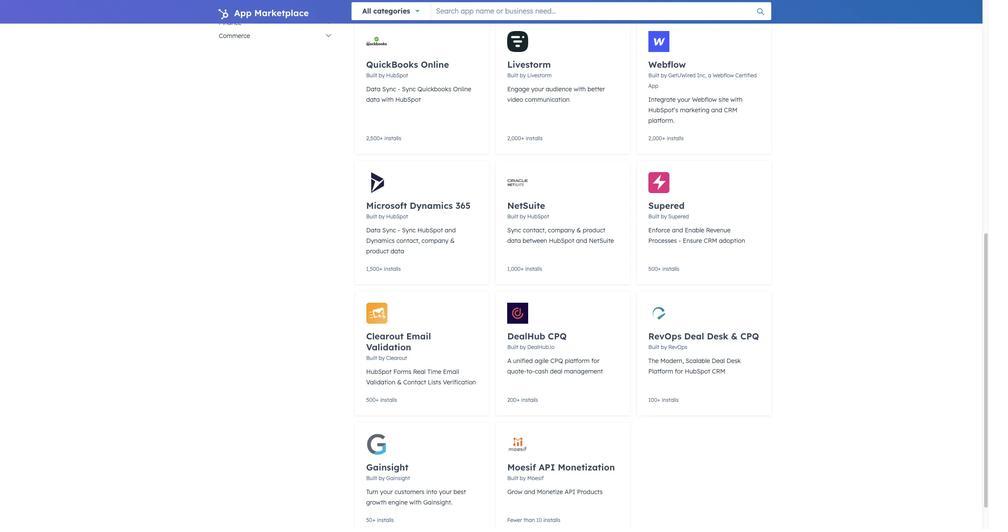 Task type: locate. For each thing, give the bounding box(es) containing it.
1 vertical spatial livestorm
[[527, 72, 552, 79]]

for up management
[[591, 357, 600, 365]]

management
[[564, 368, 603, 376]]

and
[[711, 106, 722, 114], [445, 227, 456, 234], [672, 227, 683, 234], [576, 237, 587, 245], [524, 488, 535, 496]]

0 vertical spatial app
[[234, 7, 252, 18]]

validation down forms
[[366, 379, 395, 387]]

1 horizontal spatial deal
[[712, 357, 725, 365]]

with inside integrate your webflow site with hubspot's marketing and crm platform.
[[730, 96, 743, 104]]

with inside turn your customers into your best growth engine with gainsight.
[[409, 499, 422, 507]]

1 horizontal spatial contact,
[[523, 227, 546, 234]]

hubspot
[[386, 72, 408, 79], [395, 96, 421, 104], [386, 213, 408, 220], [527, 213, 549, 220], [418, 227, 443, 234], [549, 237, 574, 245], [685, 368, 710, 376], [366, 368, 392, 376]]

company inside data sync - sync hubspot and dynamics contact, company & product data
[[422, 237, 449, 245]]

1 2,000 from the left
[[507, 135, 521, 142]]

Search app name or business need... search field
[[431, 2, 771, 20]]

2 vertical spatial data
[[391, 247, 404, 255]]

0 vertical spatial webflow
[[648, 59, 686, 70]]

dealhub.io
[[527, 344, 555, 351]]

1 horizontal spatial 500 + installs
[[648, 266, 679, 272]]

1 vertical spatial dynamics
[[366, 237, 395, 245]]

+ for microsoft dynamics 365
[[379, 266, 382, 272]]

by inside dealhub cpq built by dealhub.io
[[520, 344, 526, 351]]

0 vertical spatial deal
[[684, 331, 704, 342]]

2 data from the top
[[366, 227, 381, 234]]

1 vertical spatial app
[[648, 83, 658, 89]]

with left "better"
[[574, 85, 586, 93]]

0 vertical spatial netsuite
[[507, 200, 545, 211]]

contact, up between
[[523, 227, 546, 234]]

0 horizontal spatial 500 + installs
[[366, 397, 397, 404]]

online inside data sync - sync quickbooks online data with hubspot
[[453, 85, 471, 93]]

between
[[523, 237, 547, 245]]

installs down forms
[[380, 397, 397, 404]]

500 + installs down processes
[[648, 266, 679, 272]]

1 vertical spatial netsuite
[[589, 237, 614, 245]]

product
[[583, 227, 605, 234], [366, 247, 389, 255]]

by inside revops deal desk & cpq built by revops
[[661, 344, 667, 351]]

deal right scalable
[[712, 357, 725, 365]]

app marketplace
[[234, 7, 309, 18]]

email inside hubspot forms real time email validation & contact lists verification
[[443, 368, 459, 376]]

500
[[648, 266, 658, 272], [366, 397, 376, 404]]

-
[[398, 85, 400, 93], [398, 227, 400, 234], [679, 237, 681, 245]]

company down microsoft dynamics 365 built by hubspot
[[422, 237, 449, 245]]

with right site
[[730, 96, 743, 104]]

0 vertical spatial clearout
[[366, 331, 404, 342]]

data left between
[[507, 237, 521, 245]]

customers
[[395, 488, 425, 496]]

the
[[648, 357, 659, 365]]

1 vertical spatial contact,
[[396, 237, 420, 245]]

1 horizontal spatial data
[[391, 247, 404, 255]]

0 vertical spatial crm
[[724, 106, 737, 114]]

1 vertical spatial deal
[[712, 357, 725, 365]]

built inside clearout email validation built by clearout
[[366, 355, 377, 362]]

0 vertical spatial api
[[539, 462, 555, 473]]

monetize
[[537, 488, 563, 496]]

by inside the gainsight built by gainsight
[[379, 475, 385, 482]]

your up marketing
[[677, 96, 690, 104]]

with inside engage your audience with better video communication
[[574, 85, 586, 93]]

2 vertical spatial crm
[[712, 368, 725, 376]]

your inside engage your audience with better video communication
[[531, 85, 544, 93]]

built
[[366, 72, 377, 79], [507, 72, 518, 79], [648, 72, 659, 79], [366, 213, 377, 220], [507, 213, 518, 220], [648, 213, 659, 220], [507, 344, 518, 351], [648, 344, 659, 351], [366, 355, 377, 362], [366, 475, 377, 482], [507, 475, 518, 482]]

1 horizontal spatial product
[[583, 227, 605, 234]]

- inside data sync - sync quickbooks online data with hubspot
[[398, 85, 400, 93]]

your inside integrate your webflow site with hubspot's marketing and crm platform.
[[677, 96, 690, 104]]

0 horizontal spatial product
[[366, 247, 389, 255]]

sync down 'quickbooks'
[[382, 85, 396, 93]]

1 vertical spatial product
[[366, 247, 389, 255]]

2,000 + installs down "video" on the top right
[[507, 135, 543, 142]]

video
[[507, 96, 523, 104]]

2 2,000 from the left
[[648, 135, 662, 142]]

your up communication
[[531, 85, 544, 93]]

installs for gainsight
[[377, 517, 394, 524]]

validation inside hubspot forms real time email validation & contact lists verification
[[366, 379, 395, 387]]

all
[[362, 7, 371, 15]]

moesif up 'monetize'
[[527, 475, 544, 482]]

0 vertical spatial data
[[366, 96, 380, 104]]

1 horizontal spatial company
[[548, 227, 575, 234]]

dynamics up the 1,500 + installs
[[366, 237, 395, 245]]

desk up scalable
[[707, 331, 728, 342]]

500 + installs for validation
[[366, 397, 397, 404]]

0 horizontal spatial online
[[421, 59, 449, 70]]

cash
[[535, 368, 548, 376]]

0 vertical spatial company
[[548, 227, 575, 234]]

- down microsoft
[[398, 227, 400, 234]]

moesif up grow
[[507, 462, 536, 473]]

2 horizontal spatial data
[[507, 237, 521, 245]]

webflow up getuwired at the right top of the page
[[648, 59, 686, 70]]

1 vertical spatial webflow
[[713, 72, 734, 79]]

1 vertical spatial for
[[675, 368, 683, 376]]

1 validation from the top
[[366, 342, 411, 353]]

forms
[[393, 368, 411, 376]]

1 vertical spatial company
[[422, 237, 449, 245]]

installs for quickbooks
[[384, 135, 401, 142]]

0 horizontal spatial 500
[[366, 397, 376, 404]]

+
[[380, 135, 383, 142], [521, 135, 524, 142], [662, 135, 665, 142], [379, 266, 382, 272], [521, 266, 524, 272], [658, 266, 661, 272], [376, 397, 379, 404], [517, 397, 520, 404], [657, 397, 660, 404], [372, 517, 376, 524]]

0 horizontal spatial for
[[591, 357, 600, 365]]

contact,
[[523, 227, 546, 234], [396, 237, 420, 245]]

by inside supered built by supered
[[661, 213, 667, 220]]

+ for dealhub cpq
[[517, 397, 520, 404]]

growth
[[366, 499, 387, 507]]

+ for webflow
[[662, 135, 665, 142]]

installs for revops
[[662, 397, 679, 404]]

desk inside the modern, scalable deal desk platform for hubspot crm
[[727, 357, 741, 365]]

data up 2,500
[[366, 96, 380, 104]]

online right 'quickbooks'
[[453, 85, 471, 93]]

0 vertical spatial contact,
[[523, 227, 546, 234]]

1,500 + installs
[[366, 266, 401, 272]]

1 horizontal spatial 2,000
[[648, 135, 662, 142]]

0 vertical spatial dynamics
[[410, 200, 453, 211]]

1 vertical spatial online
[[453, 85, 471, 93]]

data inside data sync - sync quickbooks online data with hubspot
[[366, 96, 380, 104]]

webflow up marketing
[[692, 96, 717, 104]]

1 data from the top
[[366, 85, 381, 93]]

livestorm up audience
[[527, 72, 552, 79]]

clearout email validation built by clearout
[[366, 331, 431, 362]]

into
[[426, 488, 437, 496]]

company
[[548, 227, 575, 234], [422, 237, 449, 245]]

with down customers
[[409, 499, 422, 507]]

monetization
[[558, 462, 615, 473]]

lists
[[428, 379, 441, 387]]

0 vertical spatial 500
[[648, 266, 658, 272]]

1 horizontal spatial email
[[443, 368, 459, 376]]

0 horizontal spatial contact,
[[396, 237, 420, 245]]

webflow right the a at the top
[[713, 72, 734, 79]]

desk right scalable
[[727, 357, 741, 365]]

& inside sync contact, company & product data between hubspot and netsuite
[[577, 227, 581, 234]]

moesif
[[507, 462, 536, 473], [527, 475, 544, 482]]

crm down revops deal desk & cpq built by revops
[[712, 368, 725, 376]]

installs right 10
[[543, 517, 560, 524]]

fewer
[[507, 517, 522, 524]]

1 horizontal spatial 2,000 + installs
[[648, 135, 684, 142]]

0 horizontal spatial api
[[539, 462, 555, 473]]

1 vertical spatial crm
[[704, 237, 717, 245]]

webflow
[[648, 59, 686, 70], [713, 72, 734, 79], [692, 96, 717, 104]]

contact
[[403, 379, 426, 387]]

data
[[366, 85, 381, 93], [366, 227, 381, 234]]

0 horizontal spatial data
[[366, 96, 380, 104]]

1 horizontal spatial dynamics
[[410, 200, 453, 211]]

livestorm up "engage"
[[507, 59, 551, 70]]

sync down netsuite built by hubspot
[[507, 227, 521, 234]]

installs right 100 at the right bottom of the page
[[662, 397, 679, 404]]

deal up scalable
[[684, 331, 704, 342]]

data inside data sync - sync hubspot and dynamics contact, company & product data
[[391, 247, 404, 255]]

api up 'monetize'
[[539, 462, 555, 473]]

gainsight up turn
[[366, 462, 408, 473]]

hubspot inside hubspot forms real time email validation & contact lists verification
[[366, 368, 392, 376]]

webflow built by getuwired inc, a webflow certified app
[[648, 59, 757, 89]]

2 vertical spatial -
[[679, 237, 681, 245]]

500 + installs down forms
[[366, 397, 397, 404]]

dynamics left 365
[[410, 200, 453, 211]]

your for livestorm
[[531, 85, 544, 93]]

than
[[524, 517, 535, 524]]

1 vertical spatial supered
[[668, 213, 689, 220]]

2,000 + installs
[[507, 135, 543, 142], [648, 135, 684, 142]]

2 validation from the top
[[366, 379, 395, 387]]

installs down processes
[[662, 266, 679, 272]]

0 horizontal spatial 2,000 + installs
[[507, 135, 543, 142]]

500 for validation
[[366, 397, 376, 404]]

crm down revenue
[[704, 237, 717, 245]]

quote-
[[507, 368, 526, 376]]

for down modern,
[[675, 368, 683, 376]]

clearout
[[366, 331, 404, 342], [386, 355, 407, 362]]

company down netsuite built by hubspot
[[548, 227, 575, 234]]

- down quickbooks online built by hubspot
[[398, 85, 400, 93]]

online
[[421, 59, 449, 70], [453, 85, 471, 93]]

0 vertical spatial product
[[583, 227, 605, 234]]

0 horizontal spatial dynamics
[[366, 237, 395, 245]]

installs right 1,500
[[384, 266, 401, 272]]

data down microsoft
[[366, 227, 381, 234]]

0 horizontal spatial 2,000
[[507, 135, 521, 142]]

quickbooks
[[418, 85, 451, 93]]

2,000
[[507, 135, 521, 142], [648, 135, 662, 142]]

supered up enforce
[[648, 200, 685, 211]]

by
[[379, 72, 385, 79], [520, 72, 526, 79], [661, 72, 667, 79], [379, 213, 385, 220], [520, 213, 526, 220], [661, 213, 667, 220], [520, 344, 526, 351], [661, 344, 667, 351], [379, 355, 385, 362], [379, 475, 385, 482], [520, 475, 526, 482]]

email up real
[[406, 331, 431, 342]]

10
[[536, 517, 542, 524]]

with down 'quickbooks'
[[382, 96, 394, 104]]

productivity
[[219, 6, 254, 14]]

+ for revops deal desk & cpq
[[657, 397, 660, 404]]

installs for microsoft
[[384, 266, 401, 272]]

installs down communication
[[526, 135, 543, 142]]

hubspot inside the modern, scalable deal desk platform for hubspot crm
[[685, 368, 710, 376]]

installs right the 1,000
[[525, 266, 542, 272]]

crm
[[724, 106, 737, 114], [704, 237, 717, 245], [712, 368, 725, 376]]

data inside sync contact, company & product data between hubspot and netsuite
[[507, 237, 521, 245]]

- inside enforce and enable revenue processes - ensure crm adoption
[[679, 237, 681, 245]]

gainsight up customers
[[386, 475, 410, 482]]

2,000 for livestorm
[[507, 135, 521, 142]]

1 horizontal spatial app
[[648, 83, 658, 89]]

engage your audience with better video communication
[[507, 85, 605, 104]]

hubspot inside netsuite built by hubspot
[[527, 213, 549, 220]]

1 vertical spatial -
[[398, 227, 400, 234]]

- inside data sync - sync hubspot and dynamics contact, company & product data
[[398, 227, 400, 234]]

1 vertical spatial data
[[366, 227, 381, 234]]

installs right 200
[[521, 397, 538, 404]]

1 vertical spatial 500
[[366, 397, 376, 404]]

1 horizontal spatial 500
[[648, 266, 658, 272]]

data sync - sync hubspot and dynamics contact, company & product data
[[366, 227, 456, 255]]

0 horizontal spatial email
[[406, 331, 431, 342]]

contact, down microsoft dynamics 365 built by hubspot
[[396, 237, 420, 245]]

by inside quickbooks online built by hubspot
[[379, 72, 385, 79]]

quickbooks online built by hubspot
[[366, 59, 449, 79]]

online up 'quickbooks'
[[421, 59, 449, 70]]

0 vertical spatial validation
[[366, 342, 411, 353]]

0 horizontal spatial netsuite
[[507, 200, 545, 211]]

0 horizontal spatial company
[[422, 237, 449, 245]]

installs right 50
[[377, 517, 394, 524]]

0 horizontal spatial deal
[[684, 331, 704, 342]]

data up the 1,500 + installs
[[391, 247, 404, 255]]

crm for cpq
[[712, 368, 725, 376]]

hubspot inside sync contact, company & product data between hubspot and netsuite
[[549, 237, 574, 245]]

built inside quickbooks online built by hubspot
[[366, 72, 377, 79]]

0 vertical spatial 500 + installs
[[648, 266, 679, 272]]

built inside moesif api monetization built by moesif
[[507, 475, 518, 482]]

validation up forms
[[366, 342, 411, 353]]

1 vertical spatial desk
[[727, 357, 741, 365]]

desk
[[707, 331, 728, 342], [727, 357, 741, 365]]

supered up enable
[[668, 213, 689, 220]]

scalable
[[686, 357, 710, 365]]

0 vertical spatial email
[[406, 331, 431, 342]]

50
[[366, 517, 372, 524]]

your right turn
[[380, 488, 393, 496]]

app up integrate
[[648, 83, 658, 89]]

1 vertical spatial email
[[443, 368, 459, 376]]

2 2,000 + installs from the left
[[648, 135, 684, 142]]

cpq inside dealhub cpq built by dealhub.io
[[548, 331, 567, 342]]

2,000 + installs down the platform.
[[648, 135, 684, 142]]

0 vertical spatial for
[[591, 357, 600, 365]]

crm down site
[[724, 106, 737, 114]]

data inside data sync - sync hubspot and dynamics contact, company & product data
[[366, 227, 381, 234]]

crm inside the modern, scalable deal desk platform for hubspot crm
[[712, 368, 725, 376]]

crm inside integrate your webflow site with hubspot's marketing and crm platform.
[[724, 106, 737, 114]]

1 horizontal spatial online
[[453, 85, 471, 93]]

0 vertical spatial desk
[[707, 331, 728, 342]]

netsuite inside sync contact, company & product data between hubspot and netsuite
[[589, 237, 614, 245]]

built inside revops deal desk & cpq built by revops
[[648, 344, 659, 351]]

for
[[591, 357, 600, 365], [675, 368, 683, 376]]

1,000
[[507, 266, 521, 272]]

your up gainsight.
[[439, 488, 452, 496]]

- left the ensure
[[679, 237, 681, 245]]

0 vertical spatial online
[[421, 59, 449, 70]]

data inside data sync - sync quickbooks online data with hubspot
[[366, 85, 381, 93]]

0 vertical spatial data
[[366, 85, 381, 93]]

1,500
[[366, 266, 379, 272]]

2 vertical spatial webflow
[[692, 96, 717, 104]]

2,000 for webflow
[[648, 135, 662, 142]]

api left products
[[565, 488, 575, 496]]

1 2,000 + installs from the left
[[507, 135, 543, 142]]

1 vertical spatial moesif
[[527, 475, 544, 482]]

1 vertical spatial validation
[[366, 379, 395, 387]]

2,000 down "video" on the top right
[[507, 135, 521, 142]]

company inside sync contact, company & product data between hubspot and netsuite
[[548, 227, 575, 234]]

for inside a unified agile cpq platform for quote-to-cash deal management
[[591, 357, 600, 365]]

by inside microsoft dynamics 365 built by hubspot
[[379, 213, 385, 220]]

email up verification
[[443, 368, 459, 376]]

1 vertical spatial 500 + installs
[[366, 397, 397, 404]]

0 vertical spatial -
[[398, 85, 400, 93]]

agile
[[535, 357, 549, 365]]

app up finance
[[234, 7, 252, 18]]

installs right 2,500
[[384, 135, 401, 142]]

365
[[455, 200, 471, 211]]

0 horizontal spatial app
[[234, 7, 252, 18]]

& inside hubspot forms real time email validation & contact lists verification
[[397, 379, 402, 387]]

1 vertical spatial api
[[565, 488, 575, 496]]

modern,
[[660, 357, 684, 365]]

1 horizontal spatial for
[[675, 368, 683, 376]]

1 horizontal spatial netsuite
[[589, 237, 614, 245]]

moesif api monetization built by moesif
[[507, 462, 615, 482]]

ensure
[[683, 237, 702, 245]]

1 vertical spatial data
[[507, 237, 521, 245]]

built inside 'livestorm built by livestorm'
[[507, 72, 518, 79]]

api
[[539, 462, 555, 473], [565, 488, 575, 496]]

audience
[[546, 85, 572, 93]]

2,000 down the platform.
[[648, 135, 662, 142]]

commerce link
[[214, 29, 341, 42]]

data down 'quickbooks'
[[366, 85, 381, 93]]

installs down the platform.
[[667, 135, 684, 142]]

site
[[719, 96, 729, 104]]

+ for livestorm
[[521, 135, 524, 142]]

dynamics inside microsoft dynamics 365 built by hubspot
[[410, 200, 453, 211]]

0 vertical spatial supered
[[648, 200, 685, 211]]

time
[[427, 368, 441, 376]]



Task type: vqa. For each thing, say whether or not it's contained in the screenshot.


Task type: describe. For each thing, give the bounding box(es) containing it.
1 vertical spatial revops
[[668, 344, 687, 351]]

enforce and enable revenue processes - ensure crm adoption
[[648, 227, 745, 245]]

platform
[[565, 357, 590, 365]]

dealhub cpq built by dealhub.io
[[507, 331, 567, 351]]

processes
[[648, 237, 677, 245]]

dealhub
[[507, 331, 545, 342]]

webflow inside integrate your webflow site with hubspot's marketing and crm platform.
[[692, 96, 717, 104]]

supered built by supered
[[648, 200, 689, 220]]

by inside moesif api monetization built by moesif
[[520, 475, 526, 482]]

a
[[507, 357, 511, 365]]

100 + installs
[[648, 397, 679, 404]]

+ for quickbooks online
[[380, 135, 383, 142]]

a unified agile cpq platform for quote-to-cash deal management
[[507, 357, 603, 376]]

api inside moesif api monetization built by moesif
[[539, 462, 555, 473]]

data for microsoft
[[366, 227, 381, 234]]

unified
[[513, 357, 533, 365]]

data for quickbooks
[[366, 85, 381, 93]]

1 vertical spatial clearout
[[386, 355, 407, 362]]

integrate
[[648, 96, 676, 104]]

email inside clearout email validation built by clearout
[[406, 331, 431, 342]]

hubspot's
[[648, 106, 678, 114]]

fewer than 10 installs
[[507, 517, 560, 524]]

100
[[648, 397, 657, 404]]

netsuite built by hubspot
[[507, 200, 549, 220]]

sync inside sync contact, company & product data between hubspot and netsuite
[[507, 227, 521, 234]]

cpq inside a unified agile cpq platform for quote-to-cash deal management
[[550, 357, 563, 365]]

products
[[577, 488, 603, 496]]

finance
[[219, 19, 242, 27]]

getuwired
[[668, 72, 696, 79]]

communication
[[525, 96, 570, 104]]

revops deal desk & cpq built by revops
[[648, 331, 759, 351]]

desk inside revops deal desk & cpq built by revops
[[707, 331, 728, 342]]

microsoft
[[366, 200, 407, 211]]

your for gainsight
[[380, 488, 393, 496]]

the modern, scalable deal desk platform for hubspot crm
[[648, 357, 741, 376]]

grow and monetize api products
[[507, 488, 603, 496]]

and inside data sync - sync hubspot and dynamics contact, company & product data
[[445, 227, 456, 234]]

500 for by
[[648, 266, 658, 272]]

crm for inc,
[[724, 106, 737, 114]]

hubspot forms real time email validation & contact lists verification
[[366, 368, 476, 387]]

hubspot inside quickbooks online built by hubspot
[[386, 72, 408, 79]]

deal inside the modern, scalable deal desk platform for hubspot crm
[[712, 357, 725, 365]]

categories
[[373, 7, 410, 15]]

integrate your webflow site with hubspot's marketing and crm platform.
[[648, 96, 743, 125]]

200 + installs
[[507, 397, 538, 404]]

built inside supered built by supered
[[648, 213, 659, 220]]

contact, inside data sync - sync hubspot and dynamics contact, company & product data
[[396, 237, 420, 245]]

engine
[[388, 499, 408, 507]]

1 horizontal spatial api
[[565, 488, 575, 496]]

& inside revops deal desk & cpq built by revops
[[731, 331, 738, 342]]

commerce
[[219, 32, 250, 40]]

product inside data sync - sync hubspot and dynamics contact, company & product data
[[366, 247, 389, 255]]

your for webflow
[[677, 96, 690, 104]]

app inside webflow built by getuwired inc, a webflow certified app
[[648, 83, 658, 89]]

installs for clearout
[[380, 397, 397, 404]]

200
[[507, 397, 517, 404]]

all categories button
[[351, 2, 431, 20]]

gainsight.
[[423, 499, 452, 507]]

inc,
[[697, 72, 707, 79]]

platform
[[648, 368, 673, 376]]

1,000 + installs
[[507, 266, 542, 272]]

2,000 + installs for webflow
[[648, 135, 684, 142]]

productivity link
[[214, 3, 341, 16]]

and inside integrate your webflow site with hubspot's marketing and crm platform.
[[711, 106, 722, 114]]

dynamics inside data sync - sync hubspot and dynamics contact, company & product data
[[366, 237, 395, 245]]

and inside enforce and enable revenue processes - ensure crm adoption
[[672, 227, 683, 234]]

sync down quickbooks online built by hubspot
[[402, 85, 416, 93]]

built inside microsoft dynamics 365 built by hubspot
[[366, 213, 377, 220]]

50 + installs
[[366, 517, 394, 524]]

platform.
[[648, 117, 675, 125]]

installs for netsuite
[[525, 266, 542, 272]]

adoption
[[719, 237, 745, 245]]

crm inside enforce and enable revenue processes - ensure crm adoption
[[704, 237, 717, 245]]

data sync - sync quickbooks online data with hubspot
[[366, 85, 471, 104]]

by inside 'livestorm built by livestorm'
[[520, 72, 526, 79]]

0 vertical spatial livestorm
[[507, 59, 551, 70]]

enforce
[[648, 227, 670, 234]]

deal
[[550, 368, 562, 376]]

online inside quickbooks online built by hubspot
[[421, 59, 449, 70]]

with inside data sync - sync quickbooks online data with hubspot
[[382, 96, 394, 104]]

best
[[454, 488, 466, 496]]

- for quickbooks
[[398, 85, 400, 93]]

enable
[[685, 227, 704, 234]]

2,000 + installs for livestorm
[[507, 135, 543, 142]]

real
[[413, 368, 426, 376]]

netsuite inside netsuite built by hubspot
[[507, 200, 545, 211]]

1 vertical spatial gainsight
[[386, 475, 410, 482]]

contact, inside sync contact, company & product data between hubspot and netsuite
[[523, 227, 546, 234]]

to-
[[526, 368, 535, 376]]

built inside the gainsight built by gainsight
[[366, 475, 377, 482]]

2,500 + installs
[[366, 135, 401, 142]]

+ for clearout email validation
[[376, 397, 379, 404]]

and inside sync contact, company & product data between hubspot and netsuite
[[576, 237, 587, 245]]

verification
[[443, 379, 476, 387]]

sync down microsoft dynamics 365 built by hubspot
[[402, 227, 416, 234]]

& inside data sync - sync hubspot and dynamics contact, company & product data
[[450, 237, 455, 245]]

- for microsoft
[[398, 227, 400, 234]]

all categories
[[362, 7, 410, 15]]

installs for dealhub
[[521, 397, 538, 404]]

+ for gainsight
[[372, 517, 376, 524]]

gainsight built by gainsight
[[366, 462, 410, 482]]

sync down microsoft
[[382, 227, 396, 234]]

hubspot inside microsoft dynamics 365 built by hubspot
[[386, 213, 408, 220]]

better
[[588, 85, 605, 93]]

hubspot inside data sync - sync quickbooks online data with hubspot
[[395, 96, 421, 104]]

2,500
[[366, 135, 380, 142]]

livestorm built by livestorm
[[507, 59, 552, 79]]

quickbooks
[[366, 59, 418, 70]]

hubspot inside data sync - sync hubspot and dynamics contact, company & product data
[[418, 227, 443, 234]]

microsoft dynamics 365 built by hubspot
[[366, 200, 471, 220]]

installs for webflow
[[667, 135, 684, 142]]

deal inside revops deal desk & cpq built by revops
[[684, 331, 704, 342]]

+ for netsuite
[[521, 266, 524, 272]]

validation inside clearout email validation built by clearout
[[366, 342, 411, 353]]

by inside clearout email validation built by clearout
[[379, 355, 385, 362]]

built inside webflow built by getuwired inc, a webflow certified app
[[648, 72, 659, 79]]

marketing
[[680, 106, 709, 114]]

500 + installs for by
[[648, 266, 679, 272]]

built inside netsuite built by hubspot
[[507, 213, 518, 220]]

for inside the modern, scalable deal desk platform for hubspot crm
[[675, 368, 683, 376]]

a
[[708, 72, 711, 79]]

0 vertical spatial moesif
[[507, 462, 536, 473]]

turn
[[366, 488, 378, 496]]

cpq inside revops deal desk & cpq built by revops
[[740, 331, 759, 342]]

engage
[[507, 85, 529, 93]]

sync contact, company & product data between hubspot and netsuite
[[507, 227, 614, 245]]

certified
[[735, 72, 757, 79]]

installs for livestorm
[[526, 135, 543, 142]]

product inside sync contact, company & product data between hubspot and netsuite
[[583, 227, 605, 234]]

by inside webflow built by getuwired inc, a webflow certified app
[[661, 72, 667, 79]]

+ for supered
[[658, 266, 661, 272]]

0 vertical spatial gainsight
[[366, 462, 408, 473]]

grow
[[507, 488, 522, 496]]

marketplace
[[254, 7, 309, 18]]

built inside dealhub cpq built by dealhub.io
[[507, 344, 518, 351]]

by inside netsuite built by hubspot
[[520, 213, 526, 220]]

finance link
[[214, 16, 341, 29]]

installs for supered
[[662, 266, 679, 272]]

0 vertical spatial revops
[[648, 331, 682, 342]]

turn your customers into your best growth engine with gainsight.
[[366, 488, 466, 507]]

revenue
[[706, 227, 731, 234]]



